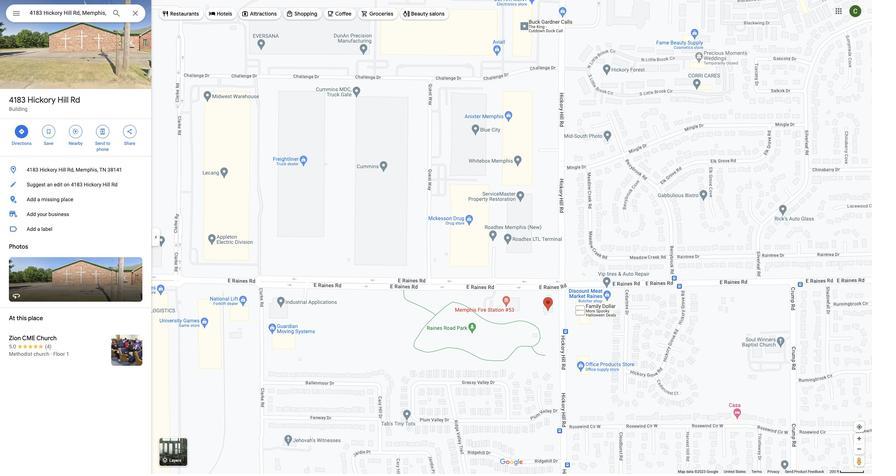 Task type: vqa. For each thing, say whether or not it's contained in the screenshot.
Add for Add your business
yes



Task type: locate. For each thing, give the bounding box(es) containing it.
2 vertical spatial hickory
[[84, 182, 101, 188]]

0 vertical spatial a
[[37, 197, 40, 202]]

0 horizontal spatial send
[[95, 141, 105, 146]]

groceries button
[[358, 5, 398, 23]]

 button
[[6, 4, 27, 24]]

send product feedback button
[[785, 469, 824, 474]]

footer
[[678, 469, 830, 474]]

1 vertical spatial add
[[27, 211, 36, 217]]

map data ©2023 google
[[678, 470, 718, 474]]

None field
[[30, 9, 106, 17]]

map
[[678, 470, 685, 474]]


[[72, 128, 79, 136]]

rd up 
[[70, 95, 80, 105]]

0 vertical spatial send
[[95, 141, 105, 146]]

2 vertical spatial 4183
[[71, 182, 83, 188]]

0 vertical spatial hickory
[[28, 95, 56, 105]]

beauty salons button
[[400, 5, 449, 23]]

2 a from the top
[[37, 226, 40, 232]]

at
[[9, 315, 15, 322]]

tn
[[99, 167, 106, 173]]

2 horizontal spatial 4183
[[71, 182, 83, 188]]

restaurants
[[170, 10, 199, 17]]

1
[[66, 351, 69, 357]]

add for add a label
[[27, 226, 36, 232]]

0 vertical spatial place
[[61, 197, 73, 202]]

send left product
[[785, 470, 793, 474]]

send inside button
[[785, 470, 793, 474]]

1 vertical spatial rd
[[111, 182, 118, 188]]

4183 right 'on'
[[71, 182, 83, 188]]

church
[[36, 335, 57, 342]]

send to phone
[[95, 141, 110, 152]]

place inside button
[[61, 197, 73, 202]]


[[18, 128, 25, 136]]

place down 'on'
[[61, 197, 73, 202]]

hill inside 4183 hickory hill rd building
[[58, 95, 69, 105]]

1 horizontal spatial place
[[61, 197, 73, 202]]

4183 hickory hill rd main content
[[0, 0, 151, 474]]

0 horizontal spatial place
[[28, 315, 43, 322]]

suggest an edit on 4183 hickory hill rd button
[[0, 177, 151, 192]]

0 vertical spatial rd
[[70, 95, 80, 105]]

1 vertical spatial hickory
[[40, 167, 57, 173]]

add for add your business
[[27, 211, 36, 217]]

4183 hickory hill rd building
[[9, 95, 80, 112]]

(4)
[[45, 344, 52, 350]]


[[45, 128, 52, 136]]

0 horizontal spatial rd
[[70, 95, 80, 105]]

1 vertical spatial place
[[28, 315, 43, 322]]

2 vertical spatial add
[[27, 226, 36, 232]]

1 add from the top
[[27, 197, 36, 202]]

phone
[[96, 147, 109, 152]]

send inside send to phone
[[95, 141, 105, 146]]

1 vertical spatial 4183
[[27, 167, 38, 173]]

your
[[37, 211, 47, 217]]

4183 up the suggest
[[27, 167, 38, 173]]

directions
[[12, 141, 32, 146]]

a
[[37, 197, 40, 202], [37, 226, 40, 232]]

a left label
[[37, 226, 40, 232]]

send for send to phone
[[95, 141, 105, 146]]

add inside "link"
[[27, 211, 36, 217]]

add left label
[[27, 226, 36, 232]]

send for send product feedback
[[785, 470, 793, 474]]


[[12, 8, 21, 19]]

0 horizontal spatial 4183
[[9, 95, 26, 105]]

ft
[[837, 470, 839, 474]]

hickory down memphis,
[[84, 182, 101, 188]]

collapse side panel image
[[152, 233, 160, 241]]

place right this on the left bottom
[[28, 315, 43, 322]]

photos
[[9, 243, 28, 251]]

1 horizontal spatial rd
[[111, 182, 118, 188]]

missing
[[41, 197, 60, 202]]

hickory up the 
[[28, 95, 56, 105]]

add down the suggest
[[27, 197, 36, 202]]

1 horizontal spatial 4183
[[27, 167, 38, 173]]

salons
[[429, 10, 445, 17]]

add
[[27, 197, 36, 202], [27, 211, 36, 217], [27, 226, 36, 232]]

share
[[124, 141, 135, 146]]

place
[[61, 197, 73, 202], [28, 315, 43, 322]]

4183 inside 4183 hickory hill rd building
[[9, 95, 26, 105]]

1 a from the top
[[37, 197, 40, 202]]

4183 up building
[[9, 95, 26, 105]]

rd inside button
[[111, 182, 118, 188]]

methodist
[[9, 351, 32, 357]]

rd down 38141
[[111, 182, 118, 188]]

methodist church · floor 1
[[9, 351, 69, 357]]

·
[[51, 351, 52, 357]]

on
[[64, 182, 70, 188]]

200
[[830, 470, 836, 474]]

0 vertical spatial 4183
[[9, 95, 26, 105]]

0 vertical spatial add
[[27, 197, 36, 202]]

floor
[[53, 351, 65, 357]]

united
[[724, 470, 735, 474]]

add left the your
[[27, 211, 36, 217]]

hotels button
[[206, 5, 237, 23]]

zoom out image
[[857, 446, 862, 452]]

2 add from the top
[[27, 211, 36, 217]]

hill
[[58, 95, 69, 105], [58, 167, 66, 173], [103, 182, 110, 188]]

google
[[707, 470, 718, 474]]

zion cme church
[[9, 335, 57, 342]]

groceries
[[369, 10, 393, 17]]

hickory up an
[[40, 167, 57, 173]]

hickory
[[28, 95, 56, 105], [40, 167, 57, 173], [84, 182, 101, 188]]

footer containing map data ©2023 google
[[678, 469, 830, 474]]

1 vertical spatial a
[[37, 226, 40, 232]]

hickory for rd,
[[40, 167, 57, 173]]

none field inside 4183 hickory hill rd, memphis, tn 38141 field
[[30, 9, 106, 17]]

1 horizontal spatial send
[[785, 470, 793, 474]]

5.0 stars 4 reviews image
[[9, 343, 52, 350]]

1 vertical spatial send
[[785, 470, 793, 474]]

4183
[[9, 95, 26, 105], [27, 167, 38, 173], [71, 182, 83, 188]]

add a label
[[27, 226, 52, 232]]

0 vertical spatial hill
[[58, 95, 69, 105]]

3 add from the top
[[27, 226, 36, 232]]

terms
[[752, 470, 762, 474]]

rd
[[70, 95, 80, 105], [111, 182, 118, 188]]

a left "missing"
[[37, 197, 40, 202]]

rd inside 4183 hickory hill rd building
[[70, 95, 80, 105]]

send
[[95, 141, 105, 146], [785, 470, 793, 474]]

1 vertical spatial hill
[[58, 167, 66, 173]]

hickory inside 4183 hickory hill rd building
[[28, 95, 56, 105]]

send up the phone
[[95, 141, 105, 146]]



Task type: describe. For each thing, give the bounding box(es) containing it.
shopping button
[[283, 5, 322, 23]]

google account: christina overa  
(christinaovera9@gmail.com) image
[[850, 5, 861, 17]]

layers
[[169, 458, 181, 463]]

zoom in image
[[857, 436, 862, 442]]

a for missing
[[37, 197, 40, 202]]

4183 hickory hill rd, memphis, tn 38141
[[27, 167, 122, 173]]

4183 for rd
[[9, 95, 26, 105]]

suggest
[[27, 182, 46, 188]]

4183 hickory hill rd, memphis, tn 38141 button
[[0, 162, 151, 177]]

4183 for rd,
[[27, 167, 38, 173]]

restaurants button
[[159, 5, 203, 23]]

coffee
[[335, 10, 352, 17]]

nearby
[[69, 141, 83, 146]]

beauty salons
[[411, 10, 445, 17]]

data
[[686, 470, 694, 474]]

200 ft button
[[830, 470, 864, 474]]

2 vertical spatial hill
[[103, 182, 110, 188]]

5.0
[[9, 344, 16, 350]]

memphis,
[[76, 167, 98, 173]]

38141
[[107, 167, 122, 173]]

hill for rd,
[[58, 167, 66, 173]]

actions for 4183 hickory hill rd region
[[0, 119, 151, 156]]

attractions button
[[239, 5, 281, 23]]


[[126, 128, 133, 136]]

add your business
[[27, 211, 69, 217]]

product
[[794, 470, 807, 474]]

show your location image
[[856, 424, 863, 431]]

google maps element
[[0, 0, 872, 474]]

church
[[34, 351, 49, 357]]

cme
[[22, 335, 35, 342]]

an
[[47, 182, 53, 188]]

edit
[[54, 182, 62, 188]]

coffee button
[[324, 5, 356, 23]]

©2023
[[695, 470, 706, 474]]

building
[[9, 106, 27, 112]]

hotels
[[217, 10, 232, 17]]

business
[[49, 211, 69, 217]]

footer inside 'google maps' element
[[678, 469, 830, 474]]

to
[[106, 141, 110, 146]]

200 ft
[[830, 470, 839, 474]]

feedback
[[808, 470, 824, 474]]

united states button
[[724, 469, 746, 474]]

terms button
[[752, 469, 762, 474]]

add a missing place
[[27, 197, 73, 202]]

add your business link
[[0, 207, 151, 222]]

send product feedback
[[785, 470, 824, 474]]

label
[[41, 226, 52, 232]]

shopping
[[295, 10, 317, 17]]

states
[[736, 470, 746, 474]]

privacy button
[[768, 469, 780, 474]]

add a missing place button
[[0, 192, 151, 207]]

add a label button
[[0, 222, 151, 237]]


[[99, 128, 106, 136]]

united states
[[724, 470, 746, 474]]

rd,
[[67, 167, 74, 173]]

at this place
[[9, 315, 43, 322]]

suggest an edit on 4183 hickory hill rd
[[27, 182, 118, 188]]

hill for rd
[[58, 95, 69, 105]]

add for add a missing place
[[27, 197, 36, 202]]

privacy
[[768, 470, 780, 474]]

attractions
[[250, 10, 277, 17]]

beauty
[[411, 10, 428, 17]]

this
[[17, 315, 27, 322]]

zion
[[9, 335, 21, 342]]

a for label
[[37, 226, 40, 232]]

4183 Hickory Hill Rd, Memphis, TN 38141 field
[[6, 4, 145, 22]]

hickory for rd
[[28, 95, 56, 105]]

show street view coverage image
[[854, 456, 865, 467]]

save
[[44, 141, 53, 146]]

 search field
[[6, 4, 145, 24]]



